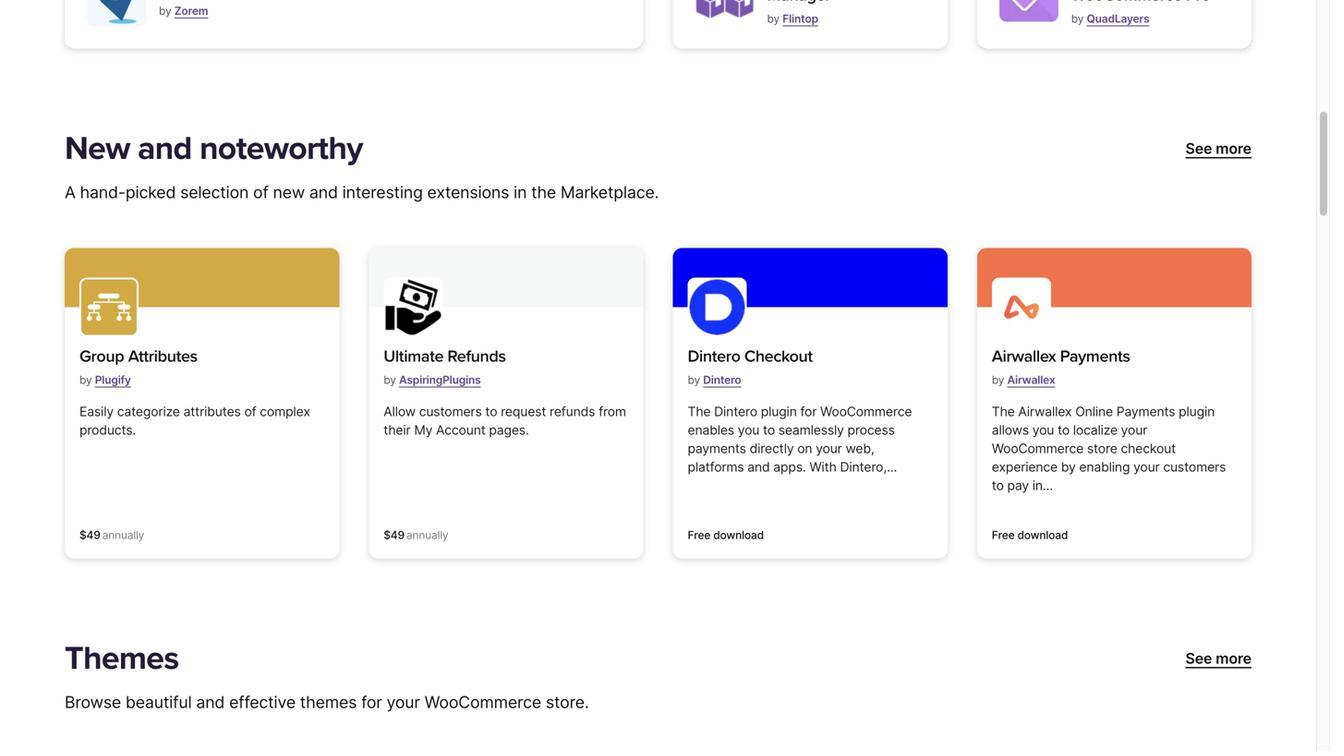 Task type: describe. For each thing, give the bounding box(es) containing it.
checkout
[[745, 347, 813, 366]]

new and noteworthy
[[65, 129, 363, 168]]

by left zorem
[[159, 4, 171, 18]]

group attributes by plugify
[[79, 347, 198, 387]]

see more link for new and noteworthy
[[1186, 138, 1252, 160]]

allows
[[992, 422, 1029, 438]]

interesting
[[342, 183, 423, 202]]

quadlayers
[[1087, 12, 1150, 25]]

allow
[[384, 404, 416, 420]]

payments
[[688, 441, 746, 457]]

effective
[[229, 693, 296, 713]]

the
[[531, 183, 556, 202]]

1 vertical spatial airwallex
[[1008, 373, 1056, 387]]

plugin inside the dintero plugin for woocommerce enables you to seamlessly process payments directly on your web, platforms and apps. with dintero,...
[[761, 404, 797, 420]]

the airwallex online payments plugin allows you to localize your woocommerce store checkout experience by enabling your customers to pay in...
[[992, 404, 1226, 494]]

plugify
[[95, 373, 131, 387]]

by zorem
[[159, 4, 208, 18]]

by flintop
[[767, 12, 819, 25]]

experience
[[992, 459, 1058, 475]]

easily
[[79, 404, 114, 420]]

in...
[[1033, 478, 1053, 494]]

for inside the dintero plugin for woocommerce enables you to seamlessly process payments directly on your web, platforms and apps. with dintero,...
[[801, 404, 817, 420]]

noteworthy
[[200, 129, 363, 168]]

browse
[[65, 693, 121, 713]]

you for airwallex
[[1033, 422, 1055, 438]]

airwallex payments link
[[992, 344, 1131, 369]]

enables
[[688, 422, 735, 438]]

zorem
[[174, 4, 208, 18]]

checkout
[[1121, 441, 1176, 457]]

refunds
[[550, 404, 595, 420]]

new
[[65, 129, 130, 168]]

account
[[436, 422, 486, 438]]

flintop link
[[783, 5, 819, 33]]

woocommerce inside the dintero plugin for woocommerce enables you to seamlessly process payments directly on your web, platforms and apps. with dintero,...
[[821, 404, 912, 420]]

hand-
[[80, 183, 126, 202]]

airwallex payments by airwallex
[[992, 347, 1131, 387]]

marketplace.
[[561, 183, 659, 202]]

process
[[848, 422, 895, 438]]

of inside easily categorize attributes of complex products.
[[244, 404, 256, 420]]

free download for airwallex
[[992, 529, 1068, 542]]

$49 annually for group
[[79, 529, 144, 542]]

web,
[[846, 441, 875, 457]]

attributes
[[128, 347, 198, 366]]

payments inside the airwallex online payments plugin allows you to localize your woocommerce store checkout experience by enabling your customers to pay in...
[[1117, 404, 1176, 420]]

on
[[798, 441, 813, 457]]

in
[[514, 183, 527, 202]]

aspiringplugins link
[[399, 366, 481, 394]]

dintero checkout by dintero
[[688, 347, 813, 387]]

new
[[273, 183, 305, 202]]

flintop
[[783, 12, 819, 25]]

dintero link
[[703, 366, 742, 394]]

group attributes link
[[79, 344, 198, 369]]

dintero,...
[[840, 459, 897, 475]]

beautiful
[[126, 693, 192, 713]]

with
[[810, 459, 837, 475]]

refunds
[[448, 347, 506, 366]]

see more for themes
[[1186, 650, 1252, 668]]

request
[[501, 404, 546, 420]]

your inside the dintero plugin for woocommerce enables you to seamlessly process payments directly on your web, platforms and apps. with dintero,...
[[816, 441, 842, 457]]

your right themes
[[387, 693, 420, 713]]

categorize
[[117, 404, 180, 420]]

a hand-picked selection of new and interesting extensions in the marketplace.
[[65, 183, 659, 202]]

localize
[[1074, 422, 1118, 438]]

and up picked
[[138, 129, 192, 168]]

0 vertical spatial airwallex
[[992, 347, 1057, 366]]

extensions
[[427, 183, 509, 202]]

and inside the dintero plugin for woocommerce enables you to seamlessly process payments directly on your web, platforms and apps. with dintero,...
[[748, 459, 770, 475]]

more for new and noteworthy
[[1216, 140, 1252, 158]]

the dintero plugin for woocommerce enables you to seamlessly process payments directly on your web, platforms and apps. with dintero,...
[[688, 404, 912, 475]]

the for dintero
[[688, 404, 711, 420]]

download for airwallex
[[1018, 529, 1068, 542]]

customers inside allow customers to request refunds from their my account pages.
[[419, 404, 482, 420]]

dintero checkout link
[[688, 344, 813, 369]]

and right new
[[309, 183, 338, 202]]

attributes
[[183, 404, 241, 420]]

by inside the airwallex online payments plugin allows you to localize your woocommerce store checkout experience by enabling your customers to pay in...
[[1062, 459, 1076, 475]]

see for new and noteworthy
[[1186, 140, 1213, 158]]

pages.
[[489, 422, 529, 438]]



Task type: locate. For each thing, give the bounding box(es) containing it.
1 vertical spatial see more
[[1186, 650, 1252, 668]]

themes
[[65, 639, 179, 678]]

airwallex inside the airwallex online payments plugin allows you to localize your woocommerce store checkout experience by enabling your customers to pay in...
[[1019, 404, 1072, 420]]

ultimate
[[384, 347, 444, 366]]

see more
[[1186, 140, 1252, 158], [1186, 650, 1252, 668]]

by inside "group attributes by plugify"
[[79, 373, 92, 387]]

2 horizontal spatial woocommerce
[[992, 441, 1084, 457]]

1 plugin from the left
[[761, 404, 797, 420]]

1 more from the top
[[1216, 140, 1252, 158]]

store
[[1087, 441, 1118, 457]]

1 $49 from the left
[[79, 529, 100, 542]]

your up with
[[816, 441, 842, 457]]

the inside the dintero plugin for woocommerce enables you to seamlessly process payments directly on your web, platforms and apps. with dintero,...
[[688, 404, 711, 420]]

0 vertical spatial see more
[[1186, 140, 1252, 158]]

pay
[[1008, 478, 1029, 494]]

0 vertical spatial for
[[801, 404, 817, 420]]

2 more from the top
[[1216, 650, 1252, 668]]

2 $49 annually from the left
[[384, 529, 449, 542]]

a
[[65, 183, 76, 202]]

0 vertical spatial payments
[[1060, 347, 1131, 366]]

for right themes
[[361, 693, 382, 713]]

you right allows
[[1033, 422, 1055, 438]]

of
[[253, 183, 269, 202], [244, 404, 256, 420]]

dintero inside the dintero plugin for woocommerce enables you to seamlessly process payments directly on your web, platforms and apps. with dintero,...
[[714, 404, 758, 420]]

products.
[[79, 422, 136, 438]]

platforms
[[688, 459, 744, 475]]

you inside the airwallex online payments plugin allows you to localize your woocommerce store checkout experience by enabling your customers to pay in...
[[1033, 422, 1055, 438]]

to left pay in the right bottom of the page
[[992, 478, 1004, 494]]

ultimate refunds link
[[384, 344, 506, 369]]

customers down checkout
[[1164, 459, 1226, 475]]

customers up account
[[419, 404, 482, 420]]

free
[[688, 529, 711, 542], [992, 529, 1015, 542]]

by inside ultimate refunds by aspiringplugins
[[384, 373, 396, 387]]

complex
[[260, 404, 310, 420]]

dintero down dintero checkout link at the right of the page
[[703, 373, 742, 387]]

1 horizontal spatial woocommerce
[[821, 404, 912, 420]]

by quadlayers
[[1072, 12, 1150, 25]]

their
[[384, 422, 411, 438]]

free download for dintero
[[688, 529, 764, 542]]

zorem link
[[174, 0, 208, 25]]

plugin
[[761, 404, 797, 420], [1179, 404, 1215, 420]]

2 plugin from the left
[[1179, 404, 1215, 420]]

0 horizontal spatial free download
[[688, 529, 764, 542]]

0 vertical spatial woocommerce
[[821, 404, 912, 420]]

1 horizontal spatial download
[[1018, 529, 1068, 542]]

more for themes
[[1216, 650, 1252, 668]]

0 horizontal spatial free
[[688, 529, 711, 542]]

my
[[414, 422, 433, 438]]

customers
[[419, 404, 482, 420], [1164, 459, 1226, 475]]

1 vertical spatial more
[[1216, 650, 1252, 668]]

1 vertical spatial customers
[[1164, 459, 1226, 475]]

1 $49 annually from the left
[[79, 529, 144, 542]]

0 vertical spatial see
[[1186, 140, 1213, 158]]

to inside the dintero plugin for woocommerce enables you to seamlessly process payments directly on your web, platforms and apps. with dintero,...
[[763, 422, 775, 438]]

you for dintero
[[738, 422, 760, 438]]

you
[[738, 422, 760, 438], [1033, 422, 1055, 438]]

0 vertical spatial of
[[253, 183, 269, 202]]

1 free download from the left
[[688, 529, 764, 542]]

1 horizontal spatial $49 annually
[[384, 529, 449, 542]]

plugify link
[[95, 366, 131, 394]]

picked
[[125, 183, 176, 202]]

download down in... on the right bottom of the page
[[1018, 529, 1068, 542]]

0 vertical spatial more
[[1216, 140, 1252, 158]]

see
[[1186, 140, 1213, 158], [1186, 650, 1213, 668]]

1 horizontal spatial annually
[[407, 529, 449, 542]]

0 horizontal spatial download
[[714, 529, 764, 542]]

0 horizontal spatial $49 annually
[[79, 529, 144, 542]]

2 see more link from the top
[[1186, 648, 1252, 670]]

0 vertical spatial dintero
[[688, 347, 741, 366]]

group
[[79, 347, 124, 366]]

dintero left the checkout
[[688, 347, 741, 366]]

$49 for ultimate refunds
[[384, 529, 405, 542]]

2 you from the left
[[1033, 422, 1055, 438]]

payments up checkout
[[1117, 404, 1176, 420]]

themes
[[300, 693, 357, 713]]

directly
[[750, 441, 794, 457]]

by left 'flintop'
[[767, 12, 780, 25]]

download down platforms
[[714, 529, 764, 542]]

2 vertical spatial dintero
[[714, 404, 758, 420]]

you inside the dintero plugin for woocommerce enables you to seamlessly process payments directly on your web, platforms and apps. with dintero,...
[[738, 422, 760, 438]]

your
[[1121, 422, 1148, 438], [816, 441, 842, 457], [1134, 459, 1160, 475], [387, 693, 420, 713]]

by left dintero link at right
[[688, 373, 700, 387]]

woocommerce up experience
[[992, 441, 1084, 457]]

by left quadlayers link
[[1072, 12, 1084, 25]]

plugin inside the airwallex online payments plugin allows you to localize your woocommerce store checkout experience by enabling your customers to pay in...
[[1179, 404, 1215, 420]]

2 vertical spatial woocommerce
[[425, 693, 542, 713]]

more
[[1216, 140, 1252, 158], [1216, 650, 1252, 668]]

airwallex
[[992, 347, 1057, 366], [1008, 373, 1056, 387], [1019, 404, 1072, 420]]

1 download from the left
[[714, 529, 764, 542]]

the
[[688, 404, 711, 420], [992, 404, 1015, 420]]

see more for new and noteworthy
[[1186, 140, 1252, 158]]

1 annually from the left
[[102, 529, 144, 542]]

0 horizontal spatial annually
[[102, 529, 144, 542]]

1 the from the left
[[688, 404, 711, 420]]

free down platforms
[[688, 529, 711, 542]]

0 horizontal spatial customers
[[419, 404, 482, 420]]

free download
[[688, 529, 764, 542], [992, 529, 1068, 542]]

to up pages.
[[485, 404, 497, 420]]

by inside 'airwallex payments by airwallex'
[[992, 373, 1005, 387]]

1 horizontal spatial the
[[992, 404, 1015, 420]]

your up checkout
[[1121, 422, 1148, 438]]

for up seamlessly
[[801, 404, 817, 420]]

payments inside 'airwallex payments by airwallex'
[[1060, 347, 1131, 366]]

see more link for themes
[[1186, 648, 1252, 670]]

woocommerce left store.
[[425, 693, 542, 713]]

selection
[[180, 183, 249, 202]]

0 vertical spatial customers
[[419, 404, 482, 420]]

1 horizontal spatial you
[[1033, 422, 1055, 438]]

aspiringplugins
[[399, 373, 481, 387]]

customers inside the airwallex online payments plugin allows you to localize your woocommerce store checkout experience by enabling your customers to pay in...
[[1164, 459, 1226, 475]]

1 horizontal spatial $49
[[384, 529, 405, 542]]

0 horizontal spatial for
[[361, 693, 382, 713]]

the up allows
[[992, 404, 1015, 420]]

airwallex link
[[1008, 366, 1056, 394]]

seamlessly
[[779, 422, 844, 438]]

0 horizontal spatial you
[[738, 422, 760, 438]]

enabling
[[1080, 459, 1130, 475]]

2 see more from the top
[[1186, 650, 1252, 668]]

1 vertical spatial of
[[244, 404, 256, 420]]

dintero
[[688, 347, 741, 366], [703, 373, 742, 387], [714, 404, 758, 420]]

1 vertical spatial payments
[[1117, 404, 1176, 420]]

2 $49 from the left
[[384, 529, 405, 542]]

2 vertical spatial airwallex
[[1019, 404, 1072, 420]]

the for airwallex
[[992, 404, 1015, 420]]

payments up online
[[1060, 347, 1131, 366]]

0 horizontal spatial plugin
[[761, 404, 797, 420]]

store.
[[546, 693, 589, 713]]

1 vertical spatial see more link
[[1186, 648, 1252, 670]]

the up enables
[[688, 404, 711, 420]]

2 download from the left
[[1018, 529, 1068, 542]]

online
[[1076, 404, 1113, 420]]

by left plugify
[[79, 373, 92, 387]]

by inside dintero checkout by dintero
[[688, 373, 700, 387]]

free for airwallex
[[992, 529, 1015, 542]]

$49 annually for ultimate
[[384, 529, 449, 542]]

2 free from the left
[[992, 529, 1015, 542]]

to up directly
[[763, 422, 775, 438]]

for
[[801, 404, 817, 420], [361, 693, 382, 713]]

easily categorize attributes of complex products.
[[79, 404, 310, 438]]

$49 for group attributes
[[79, 529, 100, 542]]

1 horizontal spatial customers
[[1164, 459, 1226, 475]]

airwallex down airwallex link
[[1019, 404, 1072, 420]]

by left airwallex link
[[992, 373, 1005, 387]]

to inside allow customers to request refunds from their my account pages.
[[485, 404, 497, 420]]

and right beautiful
[[196, 693, 225, 713]]

payments
[[1060, 347, 1131, 366], [1117, 404, 1176, 420]]

0 vertical spatial see more link
[[1186, 138, 1252, 160]]

$49
[[79, 529, 100, 542], [384, 529, 405, 542]]

allow customers to request refunds from their my account pages.
[[384, 404, 626, 438]]

download
[[714, 529, 764, 542], [1018, 529, 1068, 542]]

2 free download from the left
[[992, 529, 1068, 542]]

airwallex up allows
[[992, 347, 1057, 366]]

of left complex
[[244, 404, 256, 420]]

browse beautiful and effective themes for your woocommerce store.
[[65, 693, 589, 713]]

from
[[599, 404, 626, 420]]

1 vertical spatial woocommerce
[[992, 441, 1084, 457]]

1 horizontal spatial plugin
[[1179, 404, 1215, 420]]

by up allow
[[384, 373, 396, 387]]

by
[[159, 4, 171, 18], [767, 12, 780, 25], [1072, 12, 1084, 25], [79, 373, 92, 387], [384, 373, 396, 387], [688, 373, 700, 387], [992, 373, 1005, 387], [1062, 459, 1076, 475]]

0 horizontal spatial the
[[688, 404, 711, 420]]

ultimate refunds by aspiringplugins
[[384, 347, 506, 387]]

apps.
[[774, 459, 806, 475]]

annually
[[102, 529, 144, 542], [407, 529, 449, 542]]

quadlayers link
[[1087, 5, 1150, 33]]

1 see more from the top
[[1186, 140, 1252, 158]]

woocommerce
[[821, 404, 912, 420], [992, 441, 1084, 457], [425, 693, 542, 713]]

0 horizontal spatial woocommerce
[[425, 693, 542, 713]]

1 vertical spatial dintero
[[703, 373, 742, 387]]

1 you from the left
[[738, 422, 760, 438]]

2 see from the top
[[1186, 650, 1213, 668]]

by left enabling
[[1062, 459, 1076, 475]]

free for dintero
[[688, 529, 711, 542]]

annually for ultimate
[[407, 529, 449, 542]]

1 free from the left
[[688, 529, 711, 542]]

woocommerce inside the airwallex online payments plugin allows you to localize your woocommerce store checkout experience by enabling your customers to pay in...
[[992, 441, 1084, 457]]

see for themes
[[1186, 650, 1213, 668]]

1 see from the top
[[1186, 140, 1213, 158]]

your down checkout
[[1134, 459, 1160, 475]]

to left localize
[[1058, 422, 1070, 438]]

annually for group
[[102, 529, 144, 542]]

and down directly
[[748, 459, 770, 475]]

1 horizontal spatial for
[[801, 404, 817, 420]]

dintero up enables
[[714, 404, 758, 420]]

1 vertical spatial see
[[1186, 650, 1213, 668]]

free download down platforms
[[688, 529, 764, 542]]

1 vertical spatial for
[[361, 693, 382, 713]]

1 horizontal spatial free download
[[992, 529, 1068, 542]]

2 annually from the left
[[407, 529, 449, 542]]

download for dintero
[[714, 529, 764, 542]]

free down pay in the right bottom of the page
[[992, 529, 1015, 542]]

of left new
[[253, 183, 269, 202]]

woocommerce up process
[[821, 404, 912, 420]]

1 horizontal spatial free
[[992, 529, 1015, 542]]

free download down pay in the right bottom of the page
[[992, 529, 1068, 542]]

1 see more link from the top
[[1186, 138, 1252, 160]]

the inside the airwallex online payments plugin allows you to localize your woocommerce store checkout experience by enabling your customers to pay in...
[[992, 404, 1015, 420]]

0 horizontal spatial $49
[[79, 529, 100, 542]]

airwallex down airwallex payments 'link'
[[1008, 373, 1056, 387]]

2 the from the left
[[992, 404, 1015, 420]]

you up directly
[[738, 422, 760, 438]]



Task type: vqa. For each thing, say whether or not it's contained in the screenshot.
opening
no



